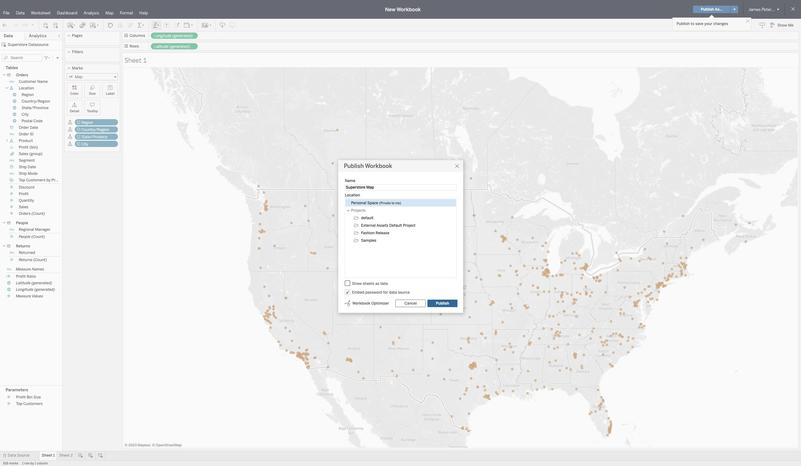 Task type: vqa. For each thing, say whether or not it's contained in the screenshot.
the rightmost Show
yes



Task type: locate. For each thing, give the bounding box(es) containing it.
name right customer
[[37, 79, 48, 84]]

2023
[[128, 444, 137, 448]]

returns up the returned
[[16, 244, 30, 249]]

0 vertical spatial region
[[22, 93, 34, 97]]

sales down quantity
[[19, 205, 28, 209]]

2 order from the top
[[19, 132, 29, 136]]

0 horizontal spatial region
[[22, 93, 34, 97]]

0 horizontal spatial latitude
[[16, 281, 31, 285]]

ship
[[19, 165, 27, 169], [19, 172, 27, 176]]

data up replay animation icon at the top left of page
[[16, 11, 25, 15]]

external assets default project
[[361, 223, 416, 228]]

peterson
[[762, 7, 778, 12]]

personal space (private to me)
[[351, 201, 401, 205]]

1 vertical spatial by
[[30, 462, 34, 466]]

tooltip
[[87, 109, 98, 113]]

publish for publish to save your changes
[[677, 22, 690, 26]]

name
[[37, 79, 48, 84], [345, 179, 355, 183]]

(count) up regional manager
[[32, 212, 45, 216]]

label
[[106, 92, 115, 96]]

latitude (generated)
[[154, 44, 190, 49], [16, 281, 52, 285]]

0 vertical spatial latitude (generated)
[[154, 44, 190, 49]]

0 vertical spatial sales
[[19, 152, 28, 156]]

postal code
[[22, 119, 43, 123]]

manager
[[35, 228, 50, 232]]

1 ship from the top
[[19, 165, 27, 169]]

customers down mode
[[26, 178, 45, 182]]

2 © from the left
[[152, 444, 155, 448]]

people down regional
[[19, 235, 31, 239]]

region down customer
[[22, 93, 34, 97]]

top
[[19, 178, 25, 182], [16, 402, 22, 406]]

top up 'discount'
[[19, 178, 25, 182]]

size up tooltip
[[89, 92, 96, 96]]

people (count)
[[19, 235, 45, 239]]

0 vertical spatial order
[[19, 126, 29, 130]]

0 horizontal spatial show
[[352, 282, 362, 286]]

1 vertical spatial size
[[33, 395, 41, 400]]

by for profit
[[46, 178, 51, 182]]

embed
[[352, 290, 364, 295]]

1 vertical spatial ship
[[19, 172, 27, 176]]

measure left values
[[16, 294, 31, 299]]

0 horizontal spatial ©
[[125, 444, 128, 448]]

publish button
[[428, 300, 458, 307]]

2 ship from the top
[[19, 172, 27, 176]]

returns
[[16, 244, 30, 249], [19, 258, 32, 262]]

region
[[22, 93, 34, 97], [81, 121, 93, 125]]

sales for sales (group)
[[19, 152, 28, 156]]

marks. press enter to open the view data window.. use arrow keys to navigate data visualization elements. image
[[123, 67, 798, 448]]

1 vertical spatial country/region
[[81, 128, 109, 132]]

0 vertical spatial by
[[46, 178, 51, 182]]

sales
[[19, 152, 28, 156], [19, 205, 28, 209]]

1 vertical spatial order
[[19, 132, 29, 136]]

date
[[30, 126, 38, 130], [28, 165, 36, 169]]

1 horizontal spatial sheet 1
[[125, 56, 147, 64]]

top for top customers
[[16, 402, 22, 406]]

sheet left 2
[[59, 454, 70, 458]]

to inside 'personal space (private to me)'
[[392, 202, 395, 205]]

show/hide cards image
[[202, 22, 212, 28]]

publish workbook dialog
[[338, 160, 464, 313]]

country/region
[[22, 99, 50, 104], [81, 128, 109, 132]]

sheet 1 down rows
[[125, 56, 147, 64]]

2 vertical spatial workbook
[[352, 301, 371, 306]]

longitude (generated) down format workbook image
[[154, 34, 193, 38]]

order for order id
[[19, 132, 29, 136]]

1 horizontal spatial city
[[81, 142, 88, 146]]

1 measure from the top
[[16, 267, 31, 272]]

size right bin
[[33, 395, 41, 400]]

mapbox
[[138, 444, 151, 448]]

0 horizontal spatial size
[[33, 395, 41, 400]]

for
[[383, 290, 388, 295]]

0 horizontal spatial by
[[30, 462, 34, 466]]

location up personal
[[345, 193, 360, 197]]

data down undo icon
[[4, 33, 13, 38]]

profit
[[19, 145, 29, 150], [52, 178, 61, 182], [19, 192, 29, 196], [16, 274, 26, 279], [16, 395, 26, 400]]

top customers
[[16, 402, 43, 406]]

to left me)
[[392, 202, 395, 205]]

1 vertical spatial top
[[16, 402, 22, 406]]

row group inside the publish workbook dialog
[[346, 199, 456, 244]]

1 left row
[[22, 462, 24, 466]]

0 vertical spatial customers
[[26, 178, 45, 182]]

returns down the returned
[[19, 258, 32, 262]]

pause auto updates image
[[53, 22, 59, 28]]

1 vertical spatial customers
[[23, 402, 43, 406]]

region down tooltip
[[81, 121, 93, 125]]

sheets
[[363, 282, 375, 286]]

0 vertical spatial size
[[89, 92, 96, 96]]

name down publish workbook
[[345, 179, 355, 183]]

totals image
[[137, 22, 145, 28]]

1 horizontal spatial latitude
[[154, 44, 169, 49]]

sheet 1 up column
[[42, 454, 55, 458]]

measure up profit ratio at the left bottom of the page
[[16, 267, 31, 272]]

1 order from the top
[[19, 126, 29, 130]]

1 horizontal spatial country/region
[[81, 128, 109, 132]]

workbook
[[397, 6, 421, 12], [365, 163, 392, 170], [352, 301, 371, 306]]

show for show sheets as tabs
[[352, 282, 362, 286]]

date up mode
[[28, 165, 36, 169]]

by
[[46, 178, 51, 182], [30, 462, 34, 466]]

1 horizontal spatial by
[[46, 178, 51, 182]]

show up embed
[[352, 282, 362, 286]]

1 horizontal spatial region
[[81, 121, 93, 125]]

highlight image
[[153, 22, 160, 28]]

0 vertical spatial workbook
[[397, 6, 421, 12]]

0 vertical spatial show
[[778, 23, 787, 28]]

orders for orders
[[16, 73, 28, 77]]

sheet 2
[[59, 454, 73, 458]]

people for people (count)
[[19, 235, 31, 239]]

616
[[3, 462, 8, 466]]

0 horizontal spatial to
[[392, 202, 395, 205]]

customers down bin
[[23, 402, 43, 406]]

dashboard
[[57, 11, 77, 15]]

© left the 2023
[[125, 444, 128, 448]]

me)
[[395, 202, 401, 205]]

2 sales from the top
[[19, 205, 28, 209]]

1 vertical spatial name
[[345, 179, 355, 183]]

ship down ship date
[[19, 172, 27, 176]]

measure for measure values
[[16, 294, 31, 299]]

discount
[[19, 185, 35, 190]]

1 horizontal spatial ©
[[152, 444, 155, 448]]

© 2023 mapbox © openstreetmap
[[125, 444, 182, 448]]

1 horizontal spatial show
[[778, 23, 787, 28]]

show left me at the right of the page
[[778, 23, 787, 28]]

1 vertical spatial workbook
[[365, 163, 392, 170]]

0 horizontal spatial latitude (generated)
[[16, 281, 52, 285]]

1 vertical spatial returns
[[19, 258, 32, 262]]

top for top customers by profit
[[19, 178, 25, 182]]

0 vertical spatial measure
[[16, 267, 31, 272]]

changes
[[713, 22, 728, 26]]

format workbook image
[[174, 22, 180, 28]]

1 sales from the top
[[19, 152, 28, 156]]

0 horizontal spatial name
[[37, 79, 48, 84]]

state/province up code
[[22, 106, 49, 110]]

2 vertical spatial (count)
[[33, 258, 47, 262]]

0 vertical spatial longitude (generated)
[[154, 34, 193, 38]]

0 vertical spatial orders
[[16, 73, 28, 77]]

people up regional
[[16, 221, 28, 225]]

profit for profit ratio
[[16, 274, 26, 279]]

longitude up measure values
[[16, 288, 33, 292]]

row group containing personal space
[[346, 199, 456, 244]]

longitude down show mark labels image
[[154, 34, 171, 38]]

0 vertical spatial returns
[[16, 244, 30, 249]]

order up order id
[[19, 126, 29, 130]]

replay animation image
[[22, 22, 28, 28]]

©
[[125, 444, 128, 448], [152, 444, 155, 448]]

latitude down profit ratio at the left bottom of the page
[[16, 281, 31, 285]]

regional manager
[[19, 228, 50, 232]]

row
[[24, 462, 30, 466]]

workbook optimizer button
[[344, 300, 389, 307]]

columns
[[130, 33, 145, 38]]

616 marks
[[3, 462, 18, 466]]

names
[[32, 267, 44, 272]]

source
[[398, 290, 410, 295]]

detail
[[70, 109, 79, 113]]

collapse image
[[57, 34, 61, 38]]

1 horizontal spatial state/province
[[81, 135, 107, 139]]

0 horizontal spatial longitude
[[16, 288, 33, 292]]

regional
[[19, 228, 34, 232]]

publish
[[701, 7, 714, 12], [677, 22, 690, 26], [344, 163, 364, 170], [436, 301, 449, 306]]

row group
[[346, 199, 456, 244]]

data source
[[8, 454, 29, 458]]

0 vertical spatial people
[[16, 221, 28, 225]]

show inside button
[[778, 23, 787, 28]]

longitude (generated) up values
[[16, 288, 55, 292]]

1 vertical spatial sales
[[19, 205, 28, 209]]

sheet down rows
[[125, 56, 142, 64]]

1
[[143, 56, 147, 64], [53, 454, 55, 458], [22, 462, 24, 466], [35, 462, 36, 466]]

1 vertical spatial latitude
[[16, 281, 31, 285]]

country/region down tooltip
[[81, 128, 109, 132]]

measure for measure names
[[16, 267, 31, 272]]

release
[[376, 231, 389, 235]]

data up the 616 marks
[[8, 454, 16, 458]]

1 vertical spatial measure
[[16, 294, 31, 299]]

space
[[367, 201, 378, 205]]

0 vertical spatial top
[[19, 178, 25, 182]]

profit for profit
[[19, 192, 29, 196]]

none text field inside the publish workbook dialog
[[345, 184, 457, 191]]

(generated)
[[172, 34, 193, 38], [169, 44, 190, 49], [31, 281, 52, 285], [34, 288, 55, 292]]

workbook inside button
[[352, 301, 371, 306]]

None text field
[[345, 184, 457, 191]]

sales (group)
[[19, 152, 43, 156]]

as...
[[715, 7, 723, 12]]

data
[[16, 11, 25, 15], [4, 33, 13, 38], [8, 454, 16, 458]]

1 vertical spatial data
[[4, 33, 13, 38]]

order up product
[[19, 132, 29, 136]]

download image
[[219, 22, 226, 28]]

1 vertical spatial longitude (generated)
[[16, 288, 55, 292]]

0 vertical spatial ship
[[19, 165, 27, 169]]

location down customer
[[19, 86, 34, 90]]

(group)
[[29, 152, 43, 156]]

sheet up column
[[42, 454, 52, 458]]

(bin)
[[29, 145, 38, 150]]

new data source image
[[43, 22, 49, 28]]

date for order date
[[30, 126, 38, 130]]

0 horizontal spatial sheet 1
[[42, 454, 55, 458]]

date down postal code
[[30, 126, 38, 130]]

show inside the publish workbook dialog
[[352, 282, 362, 286]]

1 vertical spatial show
[[352, 282, 362, 286]]

0 horizontal spatial longitude (generated)
[[16, 288, 55, 292]]

to
[[691, 22, 695, 26], [392, 202, 395, 205]]

0 horizontal spatial country/region
[[22, 99, 50, 104]]

1 horizontal spatial location
[[345, 193, 360, 197]]

segment
[[19, 158, 35, 163]]

location inside the publish workbook dialog
[[345, 193, 360, 197]]

1 vertical spatial longitude
[[16, 288, 33, 292]]

sales for sales
[[19, 205, 28, 209]]

0 horizontal spatial state/province
[[22, 106, 49, 110]]

(count) down regional manager
[[31, 235, 45, 239]]

data
[[389, 290, 397, 295]]

code
[[33, 119, 43, 123]]

people for people
[[16, 221, 28, 225]]

1 vertical spatial people
[[19, 235, 31, 239]]

state/province
[[22, 106, 49, 110], [81, 135, 107, 139]]

duplicate image
[[79, 22, 86, 28]]

sheet
[[125, 56, 142, 64], [42, 454, 52, 458], [59, 454, 70, 458]]

orders down quantity
[[19, 212, 31, 216]]

profit for profit (bin)
[[19, 145, 29, 150]]

1 down the columns
[[143, 56, 147, 64]]

show
[[778, 23, 787, 28], [352, 282, 362, 286]]

1 horizontal spatial name
[[345, 179, 355, 183]]

0 vertical spatial date
[[30, 126, 38, 130]]

state/province down tooltip
[[81, 135, 107, 139]]

orders up customer
[[16, 73, 28, 77]]

0 vertical spatial to
[[691, 22, 695, 26]]

1 left column
[[35, 462, 36, 466]]

to left save
[[691, 22, 695, 26]]

1 vertical spatial sheet 1
[[42, 454, 55, 458]]

0 vertical spatial name
[[37, 79, 48, 84]]

0 vertical spatial (count)
[[32, 212, 45, 216]]

0 vertical spatial location
[[19, 86, 34, 90]]

1 vertical spatial to
[[392, 202, 395, 205]]

longitude
[[154, 34, 171, 38], [16, 288, 33, 292]]

filters
[[72, 50, 83, 54]]

measure names
[[16, 267, 44, 272]]

latitude down highlight icon
[[154, 44, 169, 49]]

1 left 'sheet 2'
[[53, 454, 55, 458]]

top down profit bin size
[[16, 402, 22, 406]]

sort descending image
[[127, 22, 134, 28]]

1 vertical spatial date
[[28, 165, 36, 169]]

sales up segment
[[19, 152, 28, 156]]

© right mapbox
[[152, 444, 155, 448]]

latitude (generated) down ratio
[[16, 281, 52, 285]]

1 vertical spatial orders
[[19, 212, 31, 216]]

1 horizontal spatial longitude
[[154, 34, 171, 38]]

personal
[[351, 201, 366, 205]]

latitude (generated) down format workbook image
[[154, 44, 190, 49]]

0 horizontal spatial city
[[22, 112, 29, 117]]

1 vertical spatial (count)
[[31, 235, 45, 239]]

1 vertical spatial location
[[345, 193, 360, 197]]

2 measure from the top
[[16, 294, 31, 299]]

workbook for publish workbook
[[365, 163, 392, 170]]

ship down segment
[[19, 165, 27, 169]]

(count) up the names
[[33, 258, 47, 262]]

country/region up code
[[22, 99, 50, 104]]



Task type: describe. For each thing, give the bounding box(es) containing it.
order for order date
[[19, 126, 29, 130]]

parameters
[[6, 388, 28, 393]]

show mark labels image
[[164, 22, 170, 28]]

order date
[[19, 126, 38, 130]]

quantity
[[19, 198, 34, 203]]

new worksheet image
[[67, 22, 76, 28]]

1 vertical spatial state/province
[[81, 135, 107, 139]]

your
[[705, 22, 713, 26]]

Search text field
[[2, 54, 43, 62]]

customers for top customers
[[23, 402, 43, 406]]

new
[[385, 6, 396, 12]]

optimizer
[[371, 301, 389, 306]]

as
[[375, 282, 379, 286]]

format
[[120, 11, 133, 15]]

cancel
[[405, 301, 417, 306]]

profit (bin)
[[19, 145, 38, 150]]

superstore
[[8, 43, 27, 47]]

measure values
[[16, 294, 43, 299]]

(count) for returns (count)
[[33, 258, 47, 262]]

map element
[[123, 67, 798, 448]]

orders for orders (count)
[[19, 212, 31, 216]]

source
[[17, 454, 29, 458]]

publish as...
[[701, 7, 723, 12]]

tabs
[[380, 282, 388, 286]]

publish for publish workbook
[[344, 163, 364, 170]]

profit ratio
[[16, 274, 36, 279]]

ship for ship date
[[19, 165, 27, 169]]

swap rows and columns image
[[107, 22, 114, 28]]

values
[[32, 294, 43, 299]]

james
[[749, 7, 761, 12]]

map
[[105, 11, 114, 15]]

product
[[19, 139, 33, 143]]

orders (count)
[[19, 212, 45, 216]]

1 vertical spatial city
[[81, 142, 88, 146]]

show sheets as tabs
[[352, 282, 388, 286]]

0 vertical spatial sheet 1
[[125, 56, 147, 64]]

0 vertical spatial longitude
[[154, 34, 171, 38]]

datasource
[[28, 43, 49, 47]]

1 vertical spatial region
[[81, 121, 93, 125]]

profit bin size
[[16, 395, 41, 400]]

show me button
[[768, 20, 799, 30]]

james peterson
[[749, 7, 778, 12]]

ratio
[[27, 274, 36, 279]]

embed password for data source
[[352, 290, 410, 295]]

by for 1
[[30, 462, 34, 466]]

returned
[[19, 251, 35, 255]]

mode
[[28, 172, 38, 176]]

external
[[361, 223, 376, 228]]

profit for profit bin size
[[16, 395, 26, 400]]

© 2023 mapbox link
[[125, 444, 151, 448]]

replay animation image
[[31, 23, 34, 27]]

(count) for people (count)
[[31, 235, 45, 239]]

analysis
[[84, 11, 99, 15]]

customer name
[[19, 79, 48, 84]]

date for ship date
[[28, 165, 36, 169]]

publish for publish as...
[[701, 7, 714, 12]]

save
[[696, 22, 704, 26]]

workbook for new workbook
[[397, 6, 421, 12]]

clear sheet image
[[90, 22, 100, 28]]

tables
[[6, 65, 18, 70]]

1 vertical spatial latitude (generated)
[[16, 281, 52, 285]]

new workbook
[[385, 6, 421, 12]]

bin
[[27, 395, 33, 400]]

me
[[788, 23, 794, 28]]

customer
[[19, 79, 36, 84]]

name inside the publish workbook dialog
[[345, 179, 355, 183]]

2 vertical spatial data
[[8, 454, 16, 458]]

file
[[3, 11, 10, 15]]

show for show me
[[778, 23, 787, 28]]

2
[[71, 454, 73, 458]]

id
[[30, 132, 34, 136]]

1 horizontal spatial sheet
[[59, 454, 70, 458]]

customers for top customers by profit
[[26, 178, 45, 182]]

show me
[[778, 23, 794, 28]]

1 horizontal spatial to
[[691, 22, 695, 26]]

rows
[[130, 44, 139, 49]]

0 vertical spatial state/province
[[22, 106, 49, 110]]

workbook optimizer
[[352, 301, 389, 306]]

1 © from the left
[[125, 444, 128, 448]]

ship date
[[19, 165, 36, 169]]

cancel button
[[396, 300, 426, 307]]

pages
[[72, 33, 83, 38]]

1 row by 1 column
[[22, 462, 48, 466]]

order id
[[19, 132, 34, 136]]

ship for ship mode
[[19, 172, 27, 176]]

returns for returns
[[16, 244, 30, 249]]

superstore datasource
[[8, 43, 49, 47]]

help
[[139, 11, 148, 15]]

returns for returns (count)
[[19, 258, 32, 262]]

0 vertical spatial country/region
[[22, 99, 50, 104]]

marks
[[72, 66, 83, 70]]

0 vertical spatial latitude
[[154, 44, 169, 49]]

redo image
[[12, 22, 18, 28]]

publish to save your changes
[[677, 22, 728, 26]]

sort ascending image
[[117, 22, 124, 28]]

publish for publish
[[436, 301, 449, 306]]

returns (count)
[[19, 258, 47, 262]]

1 horizontal spatial size
[[89, 92, 96, 96]]

column
[[37, 462, 48, 466]]

0 vertical spatial city
[[22, 112, 29, 117]]

close image
[[745, 18, 751, 24]]

to use edit in desktop, save the workbook outside of personal space image
[[229, 22, 236, 28]]

analytics
[[29, 33, 47, 38]]

undo image
[[2, 22, 8, 28]]

fashion
[[361, 231, 375, 235]]

1 horizontal spatial latitude (generated)
[[154, 44, 190, 49]]

fashion release
[[361, 231, 389, 235]]

assets
[[377, 223, 388, 228]]

0 horizontal spatial sheet
[[42, 454, 52, 458]]

publish as... button
[[693, 6, 731, 13]]

worksheet
[[31, 11, 51, 15]]

© openstreetmap link
[[152, 444, 182, 448]]

1 horizontal spatial longitude (generated)
[[154, 34, 193, 38]]

2 horizontal spatial sheet
[[125, 56, 142, 64]]

data guide image
[[760, 22, 766, 28]]

samples
[[361, 238, 376, 243]]

(count) for orders (count)
[[32, 212, 45, 216]]

default
[[389, 223, 402, 228]]

0 horizontal spatial location
[[19, 86, 34, 90]]

0 vertical spatial data
[[16, 11, 25, 15]]

fit image
[[184, 22, 194, 28]]



